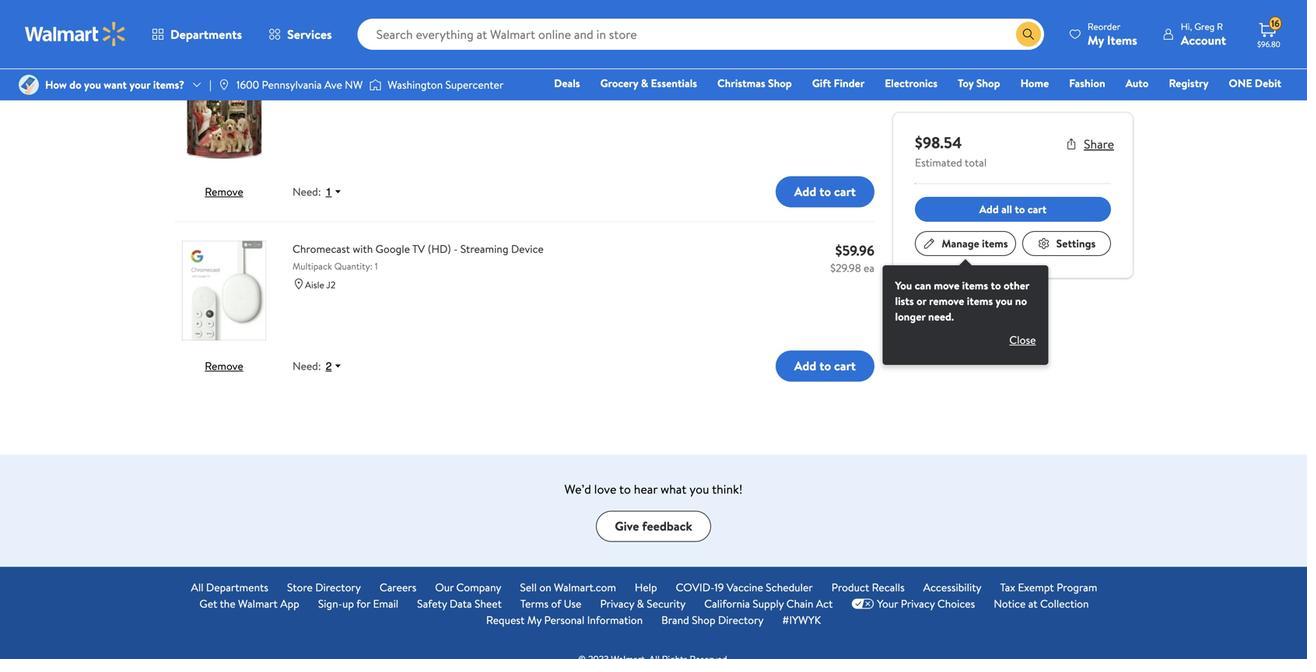 Task type: describe. For each thing, give the bounding box(es) containing it.
tin,
[[431, 67, 447, 82]]

data
[[450, 596, 472, 611]]

notice at collection link
[[994, 596, 1089, 612]]

$29.98
[[830, 260, 861, 275]]

cart for add to cart button associated with $59.96
[[834, 357, 856, 374]]

items?
[[153, 77, 184, 92]]

departments inside dropdown button
[[170, 26, 242, 43]]

great value holiday popcorn tin, puppies chill design, 21 ounces
[[293, 67, 599, 82]]

company
[[456, 580, 501, 595]]

supercenter
[[445, 77, 504, 92]]

items inside button
[[982, 236, 1008, 251]]

all
[[1001, 201, 1012, 217]]

add for first add to cart button from the top of the page
[[794, 9, 817, 26]]

safety data sheet link
[[417, 596, 502, 612]]

ea for $6.86
[[864, 86, 875, 101]]

add to cart button for $59.96
[[776, 350, 875, 382]]

device
[[511, 241, 544, 256]]

& for grocery
[[641, 75, 648, 91]]

sign-up for email
[[318, 596, 398, 611]]

remove for $59.96
[[205, 358, 243, 373]]

1 inside chromecast with google tv (hd) - streaming device multipack quantity: 1
[[375, 259, 378, 273]]

2 button
[[321, 359, 349, 373]]

-
[[454, 241, 458, 256]]

manage items
[[942, 236, 1008, 251]]

1 add to cart button from the top
[[776, 2, 875, 33]]

departments inside 'link'
[[206, 580, 268, 595]]

$98.54 estimated total
[[915, 131, 987, 170]]

tax exempt program get the walmart app
[[200, 580, 1097, 611]]

personal
[[544, 612, 585, 627]]

great
[[293, 67, 319, 82]]

multipack
[[293, 259, 332, 273]]

brand shop directory
[[661, 612, 764, 627]]

to inside you can move items to other lists or remove items you no longer need.
[[991, 278, 1001, 293]]

accessibility link
[[923, 579, 982, 596]]

need.
[[928, 309, 954, 324]]

design,
[[513, 67, 548, 82]]

shop for christmas
[[768, 75, 792, 91]]

use
[[564, 596, 582, 611]]

ave
[[324, 77, 342, 92]]

your privacy choices link
[[852, 596, 975, 612]]

remove for $6.86
[[205, 184, 243, 199]]

debit
[[1255, 75, 1281, 91]]

all
[[191, 580, 204, 595]]

1 horizontal spatial directory
[[718, 612, 764, 627]]

electronics link
[[878, 75, 945, 91]]

remove button for $6.86
[[205, 184, 243, 199]]

what
[[661, 480, 687, 497]]

sell on walmart.com
[[520, 580, 616, 595]]

Walmart Site-Wide search field
[[358, 19, 1044, 50]]

do
[[69, 77, 81, 92]]

hear
[[634, 480, 658, 497]]

search icon image
[[1022, 28, 1035, 40]]

toy shop
[[958, 75, 1000, 91]]

want
[[104, 77, 127, 92]]

items
[[1107, 32, 1137, 49]]

my inside notice at collection request my personal information
[[527, 612, 542, 627]]

|
[[209, 77, 212, 92]]

chromecast with google tv (hd) - streaming device link
[[293, 241, 816, 257]]

terms of use link
[[520, 596, 582, 612]]

toy
[[958, 75, 974, 91]]

need: for $6.86
[[293, 184, 321, 199]]

all departments link
[[191, 579, 268, 596]]

#iywyk
[[782, 612, 821, 627]]

finder
[[834, 75, 865, 91]]

walmart+ link
[[1228, 96, 1288, 113]]

product recalls
[[832, 580, 905, 595]]

love
[[594, 480, 616, 497]]

product recalls link
[[832, 579, 905, 596]]

sign-
[[318, 596, 342, 611]]

give feedback button
[[596, 511, 711, 542]]

the
[[220, 596, 236, 611]]

brand
[[661, 612, 689, 627]]

california supply chain act link
[[704, 596, 833, 612]]

or
[[917, 293, 926, 309]]

shop for toy
[[976, 75, 1000, 91]]

toy shop link
[[951, 75, 1007, 91]]

shop for brand
[[692, 612, 716, 627]]

one debit link
[[1222, 75, 1288, 91]]

#iywyk link
[[782, 612, 821, 628]]

on
[[539, 580, 551, 595]]

collection
[[1040, 596, 1089, 611]]

app
[[280, 596, 299, 611]]

request
[[486, 612, 525, 627]]

other
[[1004, 278, 1029, 293]]

terms
[[520, 596, 549, 611]]

value
[[322, 67, 348, 82]]

sheet
[[475, 596, 502, 611]]

walmart
[[238, 596, 278, 611]]

settings
[[1056, 236, 1096, 251]]

supply
[[753, 596, 784, 611]]

sign-up for email link
[[318, 596, 398, 612]]

cart for first add to cart button from the top of the page
[[834, 9, 856, 26]]

1600
[[236, 77, 259, 92]]

one
[[1229, 75, 1252, 91]]



Task type: vqa. For each thing, say whether or not it's contained in the screenshot.
bottom you
yes



Task type: locate. For each thing, give the bounding box(es) containing it.
 image
[[19, 75, 39, 95], [369, 77, 381, 93]]

1 vertical spatial ea
[[864, 260, 875, 275]]

1 remove button from the top
[[205, 184, 243, 199]]

1 vertical spatial my
[[527, 612, 542, 627]]

at
[[1028, 596, 1038, 611]]

2 horizontal spatial you
[[996, 293, 1013, 309]]

help link
[[635, 579, 657, 596]]

1 ea from the top
[[864, 86, 875, 101]]

close
[[1009, 332, 1036, 347]]

privacy up information
[[600, 596, 634, 611]]

ea inside $59.96 $29.98 ea
[[864, 260, 875, 275]]

2 need: from the top
[[293, 184, 321, 199]]

shop inside toy shop link
[[976, 75, 1000, 91]]

0 horizontal spatial privacy
[[600, 596, 634, 611]]

washington supercenter
[[388, 77, 504, 92]]

0 vertical spatial &
[[641, 75, 648, 91]]

0 horizontal spatial  image
[[19, 75, 39, 95]]

0 vertical spatial my
[[1088, 32, 1104, 49]]

1 horizontal spatial shop
[[768, 75, 792, 91]]

your privacy choices
[[877, 596, 975, 611]]

0 vertical spatial you
[[84, 77, 101, 92]]

accessibility
[[923, 580, 982, 595]]

add all to cart
[[979, 201, 1047, 217]]

2 vertical spatial items
[[967, 293, 993, 309]]

gift
[[812, 75, 831, 91]]

you left no
[[996, 293, 1013, 309]]

$6.86
[[841, 66, 875, 86], [835, 86, 861, 101]]

items right the manage
[[982, 236, 1008, 251]]

need: up services
[[293, 10, 321, 25]]

essentials
[[651, 75, 697, 91]]

deals
[[554, 75, 580, 91]]

& for privacy
[[637, 596, 644, 611]]

fashion link
[[1062, 75, 1112, 91]]

your
[[129, 77, 150, 92]]

departments up |
[[170, 26, 242, 43]]

1 horizontal spatial  image
[[369, 77, 381, 93]]

0 vertical spatial need:
[[293, 10, 321, 25]]

google
[[375, 241, 410, 256]]

christmas shop
[[717, 75, 792, 91]]

ea
[[864, 86, 875, 101], [864, 260, 875, 275]]

1 up chromecast
[[326, 186, 332, 198]]

auto
[[1126, 75, 1149, 91]]

shop right toy
[[976, 75, 1000, 91]]

we'd
[[565, 480, 591, 497]]

privacy & security
[[600, 596, 686, 611]]

deals link
[[547, 75, 587, 91]]

scheduler
[[766, 580, 813, 595]]

0 horizontal spatial shop
[[692, 612, 716, 627]]

$59.96
[[835, 241, 875, 260]]

0 vertical spatial add to cart
[[794, 9, 856, 26]]

walmart+
[[1235, 97, 1281, 112]]

cart for add to cart button for $6.86
[[834, 183, 856, 200]]

move
[[934, 278, 960, 293]]

0 horizontal spatial directory
[[315, 580, 361, 595]]

2 add to cart from the top
[[794, 183, 856, 200]]

grocery & essentials
[[600, 75, 697, 91]]

2 ea from the top
[[864, 260, 875, 275]]

1 vertical spatial directory
[[718, 612, 764, 627]]

0 vertical spatial ea
[[864, 86, 875, 101]]

3 add to cart button from the top
[[776, 350, 875, 382]]

1 horizontal spatial my
[[1088, 32, 1104, 49]]

store directory
[[287, 580, 361, 595]]

add to cart for $59.96
[[794, 357, 856, 374]]

0 vertical spatial departments
[[170, 26, 242, 43]]

cart inside add all to cart button
[[1028, 201, 1047, 217]]

give
[[615, 518, 639, 535]]

safety
[[417, 596, 447, 611]]

ea inside $6.86 $6.86 ea
[[864, 86, 875, 101]]

1 horizontal spatial 1
[[375, 259, 378, 273]]

1 horizontal spatial you
[[690, 480, 709, 497]]

you inside you can move items to other lists or remove items you no longer need.
[[996, 293, 1013, 309]]

3 need: from the top
[[293, 358, 321, 374]]

$6.86 $6.86 ea
[[835, 66, 875, 101]]

directory up sign-
[[315, 580, 361, 595]]

aisle for aisle gr1
[[305, 89, 324, 102]]

home link
[[1013, 75, 1056, 91]]

$59.96 $29.98 ea
[[830, 241, 875, 275]]

(hd)
[[428, 241, 451, 256]]

chill
[[489, 67, 510, 82]]

give feedback
[[615, 518, 692, 535]]

privacy right "your" on the bottom
[[901, 596, 935, 611]]

remove button for $59.96
[[205, 358, 243, 373]]

covid-
[[676, 580, 714, 595]]

my
[[1088, 32, 1104, 49], [527, 612, 542, 627]]

1 vertical spatial 1
[[375, 259, 378, 273]]

you
[[84, 77, 101, 92], [996, 293, 1013, 309], [690, 480, 709, 497]]

departments up the
[[206, 580, 268, 595]]

total
[[965, 155, 987, 170]]

can
[[915, 278, 931, 293]]

1 remove from the top
[[205, 184, 243, 199]]

1 right quantity:
[[375, 259, 378, 273]]

1 vertical spatial items
[[962, 278, 988, 293]]

chromecast
[[293, 241, 350, 256]]

you right what
[[690, 480, 709, 497]]

auto link
[[1119, 75, 1156, 91]]

2 horizontal spatial shop
[[976, 75, 1000, 91]]

shop inside christmas shop link
[[768, 75, 792, 91]]

all departments
[[191, 580, 268, 595]]

 image
[[218, 79, 230, 91]]

ea left electronics link in the top of the page
[[864, 86, 875, 101]]

nw
[[345, 77, 363, 92]]

0 vertical spatial remove button
[[205, 184, 243, 199]]

need: left 2
[[293, 358, 321, 374]]

need: up chromecast
[[293, 184, 321, 199]]

2 vertical spatial add to cart
[[794, 357, 856, 374]]

1 vertical spatial &
[[637, 596, 644, 611]]

we'd love to hear what you think!
[[565, 480, 743, 497]]

store
[[287, 580, 313, 595]]

ea right $29.98
[[864, 260, 875, 275]]

1 vertical spatial departments
[[206, 580, 268, 595]]

add for add to cart button associated with $59.96
[[794, 357, 817, 374]]

add to cart button for $6.86
[[776, 176, 875, 207]]

to
[[820, 9, 831, 26], [820, 183, 831, 200], [1015, 201, 1025, 217], [991, 278, 1001, 293], [820, 357, 831, 374], [619, 480, 631, 497]]

add for add to cart button for $6.86
[[794, 183, 817, 200]]

1 privacy from the left
[[600, 596, 634, 611]]

1 vertical spatial add to cart button
[[776, 176, 875, 207]]

you
[[895, 278, 912, 293]]

2 aisle from the top
[[305, 278, 324, 291]]

 image left how
[[19, 75, 39, 95]]

& down help link
[[637, 596, 644, 611]]

1 horizontal spatial privacy
[[901, 596, 935, 611]]

& right grocery
[[641, 75, 648, 91]]

1 vertical spatial aisle
[[305, 278, 324, 291]]

terms of use
[[520, 596, 582, 611]]

add to cart for $6.86
[[794, 183, 856, 200]]

walmart image
[[25, 22, 126, 47]]

1 vertical spatial remove
[[205, 358, 243, 373]]

0 horizontal spatial my
[[527, 612, 542, 627]]

manage
[[942, 236, 979, 251]]

1 need: from the top
[[293, 10, 321, 25]]

reorder my items
[[1088, 20, 1137, 49]]

2 add to cart button from the top
[[776, 176, 875, 207]]

exempt
[[1018, 580, 1054, 595]]

ea for $59.96
[[864, 260, 875, 275]]

add all to cart button
[[915, 197, 1111, 222]]

directory down california
[[718, 612, 764, 627]]

aisle for aisle j2
[[305, 278, 324, 291]]

my down terms
[[527, 612, 542, 627]]

2 privacy from the left
[[901, 596, 935, 611]]

share button
[[1065, 135, 1114, 153]]

1 vertical spatial you
[[996, 293, 1013, 309]]

2 remove button from the top
[[205, 358, 243, 373]]

covid-19 vaccine scheduler
[[676, 580, 813, 595]]

my left items
[[1088, 32, 1104, 49]]

0 vertical spatial 1
[[326, 186, 332, 198]]

gift finder link
[[805, 75, 872, 91]]

0 horizontal spatial 1
[[326, 186, 332, 198]]

add
[[794, 9, 817, 26], [794, 183, 817, 200], [979, 201, 999, 217], [794, 357, 817, 374]]

2 vertical spatial add to cart button
[[776, 350, 875, 382]]

0 vertical spatial items
[[982, 236, 1008, 251]]

0 vertical spatial directory
[[315, 580, 361, 595]]

help
[[635, 580, 657, 595]]

request my personal information link
[[486, 612, 643, 628]]

aisle j2
[[305, 278, 336, 291]]

shop
[[768, 75, 792, 91], [976, 75, 1000, 91], [692, 612, 716, 627]]

privacy choices icon image
[[852, 598, 874, 609]]

2 vertical spatial you
[[690, 480, 709, 497]]

 image for how do you want your items?
[[19, 75, 39, 95]]

hi,
[[1181, 20, 1192, 33]]

tv
[[412, 241, 425, 256]]

 image for washington supercenter
[[369, 77, 381, 93]]

our
[[435, 580, 454, 595]]

product
[[832, 580, 869, 595]]

items right remove
[[967, 293, 993, 309]]

shop right the brand
[[692, 612, 716, 627]]

aisle left j2
[[305, 278, 324, 291]]

shop inside "brand shop directory" link
[[692, 612, 716, 627]]

1 button
[[321, 185, 349, 199]]

you right do
[[84, 77, 101, 92]]

0 vertical spatial add to cart button
[[776, 2, 875, 33]]

christmas
[[717, 75, 765, 91]]

add inside add all to cart button
[[979, 201, 999, 217]]

greg
[[1194, 20, 1215, 33]]

for
[[356, 596, 370, 611]]

0 vertical spatial remove
[[205, 184, 243, 199]]

of
[[551, 596, 561, 611]]

0 vertical spatial aisle
[[305, 89, 324, 102]]

your
[[877, 596, 898, 611]]

2 vertical spatial need:
[[293, 358, 321, 374]]

shop right christmas
[[768, 75, 792, 91]]

1 vertical spatial remove button
[[205, 358, 243, 373]]

sell on walmart.com link
[[520, 579, 616, 596]]

1 add to cart from the top
[[794, 9, 856, 26]]

share
[[1084, 135, 1114, 153]]

3 add to cart from the top
[[794, 357, 856, 374]]

 image right nw
[[369, 77, 381, 93]]

choices
[[937, 596, 975, 611]]

2 remove from the top
[[205, 358, 243, 373]]

1 vertical spatial need:
[[293, 184, 321, 199]]

1 inside 1 popup button
[[326, 186, 332, 198]]

registry link
[[1162, 75, 1216, 91]]

with
[[353, 241, 373, 256]]

0 horizontal spatial you
[[84, 77, 101, 92]]

california supply chain act
[[704, 596, 833, 611]]

aisle left gr1
[[305, 89, 324, 102]]

items right "move"
[[962, 278, 988, 293]]

need: for $59.96
[[293, 358, 321, 374]]

notice at collection request my personal information
[[486, 596, 1089, 627]]

electronics
[[885, 75, 938, 91]]

my inside reorder my items
[[1088, 32, 1104, 49]]

Search search field
[[358, 19, 1044, 50]]

aisle
[[305, 89, 324, 102], [305, 278, 324, 291]]

1 aisle from the top
[[305, 89, 324, 102]]

1 vertical spatial add to cart
[[794, 183, 856, 200]]



